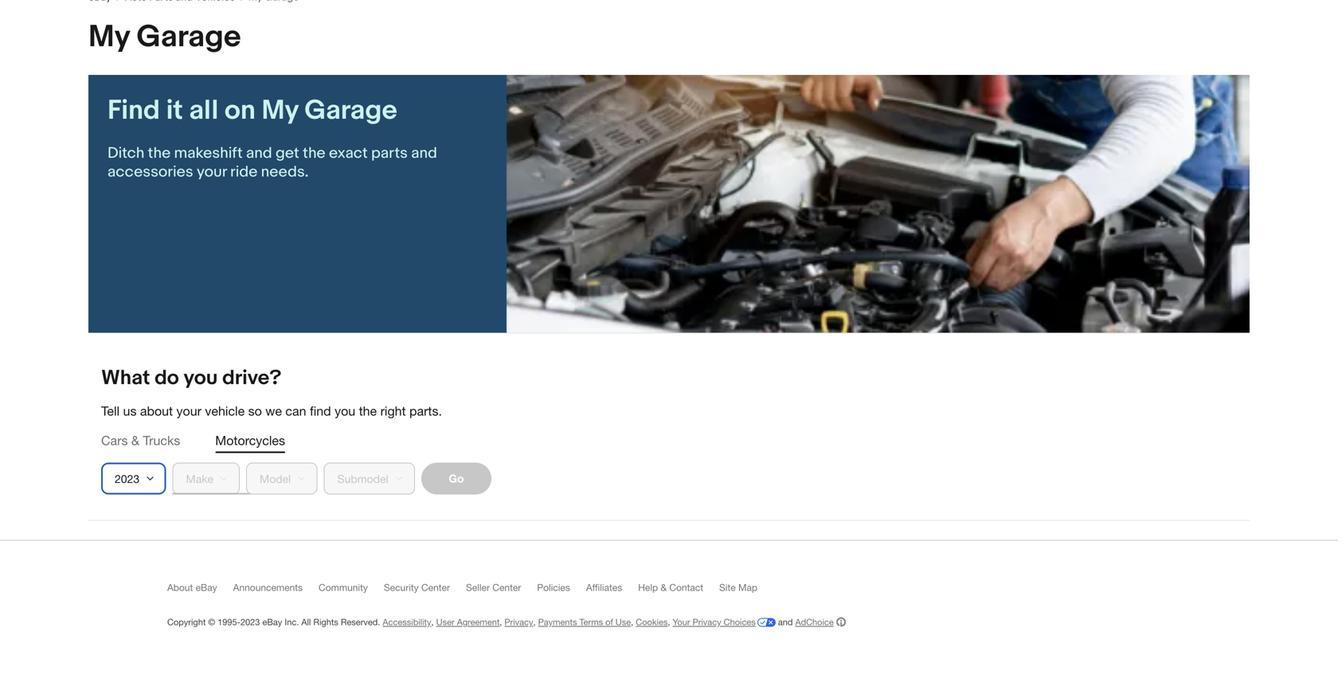Task type: vqa. For each thing, say whether or not it's contained in the screenshot.
the Choices
yes



Task type: describe. For each thing, give the bounding box(es) containing it.
3 , from the left
[[534, 617, 536, 627]]

motorcycles
[[215, 433, 285, 448]]

adchoice
[[796, 617, 834, 627]]

my garage
[[88, 19, 241, 56]]

terms
[[580, 617, 603, 627]]

help
[[639, 582, 658, 593]]

seller center link
[[466, 582, 537, 600]]

cars
[[101, 433, 128, 448]]

1 vertical spatial my
[[262, 94, 299, 127]]

agreement
[[457, 617, 500, 627]]

policies
[[537, 582, 571, 593]]

seller
[[466, 582, 490, 593]]

security center link
[[384, 582, 466, 600]]

find it all on my garage
[[108, 94, 398, 127]]

help & contact
[[639, 582, 704, 593]]

user agreement link
[[436, 617, 500, 627]]

0 vertical spatial you
[[184, 366, 218, 391]]

& for cars
[[131, 433, 139, 448]]

2023
[[241, 617, 260, 627]]

makeshift
[[174, 144, 243, 163]]

tell
[[101, 404, 120, 419]]

1 vertical spatial garage
[[305, 94, 398, 127]]

your
[[673, 617, 691, 627]]

1 horizontal spatial the
[[303, 144, 326, 163]]

so
[[248, 404, 262, 419]]

and adchoice
[[776, 617, 834, 627]]

1 horizontal spatial you
[[335, 404, 356, 419]]

policies link
[[537, 582, 586, 600]]

community
[[319, 582, 368, 593]]

5 , from the left
[[668, 617, 671, 627]]

copyright © 1995-2023 ebay inc. all rights reserved. accessibility , user agreement , privacy , payments terms of use , cookies , your privacy choices
[[167, 617, 756, 627]]

payments
[[538, 617, 577, 627]]

find
[[310, 404, 331, 419]]

announcements
[[233, 582, 303, 593]]

site map
[[720, 582, 758, 593]]

needs.
[[261, 163, 309, 181]]

announcements link
[[233, 582, 319, 600]]

my garage main content
[[76, 0, 1263, 521]]

find
[[108, 94, 160, 127]]

parts
[[371, 144, 408, 163]]

site map link
[[720, 582, 774, 600]]

choices
[[724, 617, 756, 627]]

ditch the makeshift and get the exact parts and accessories your ride needs.
[[108, 144, 437, 181]]

1995-
[[218, 617, 241, 627]]

0 vertical spatial garage
[[137, 19, 241, 56]]

2 , from the left
[[500, 617, 502, 627]]

we
[[266, 404, 282, 419]]

1 horizontal spatial and
[[411, 144, 437, 163]]

on
[[225, 94, 256, 127]]

accessibility link
[[383, 617, 432, 627]]

1 , from the left
[[432, 617, 434, 627]]

trucks
[[143, 433, 180, 448]]

all
[[302, 617, 311, 627]]

©
[[208, 617, 215, 627]]

exact
[[329, 144, 368, 163]]

about
[[140, 404, 173, 419]]

your inside ditch the makeshift and get the exact parts and accessories your ride needs.
[[197, 163, 227, 181]]

adchoice link
[[796, 617, 846, 627]]



Task type: locate. For each thing, give the bounding box(es) containing it.
what
[[101, 366, 150, 391]]

0 vertical spatial my
[[88, 19, 130, 56]]

0 horizontal spatial the
[[148, 144, 171, 163]]

1 horizontal spatial my
[[262, 94, 299, 127]]

can
[[286, 404, 306, 419]]

&
[[131, 433, 139, 448], [661, 582, 667, 593]]

and right parts
[[411, 144, 437, 163]]

center right security
[[422, 582, 450, 593]]

1 vertical spatial you
[[335, 404, 356, 419]]

0 horizontal spatial ebay
[[196, 582, 217, 593]]

1 horizontal spatial ebay
[[263, 617, 282, 627]]

0 vertical spatial your
[[197, 163, 227, 181]]

0 horizontal spatial privacy
[[505, 617, 534, 627]]

copyright
[[167, 617, 206, 627]]

accessories
[[108, 163, 193, 181]]

ebay
[[196, 582, 217, 593], [263, 617, 282, 627]]

help & contact link
[[639, 582, 720, 600]]

tab list containing cars & trucks
[[101, 432, 1238, 450]]

you
[[184, 366, 218, 391], [335, 404, 356, 419]]

the right the get
[[303, 144, 326, 163]]

2 center from the left
[[493, 582, 521, 593]]

, left the cookies
[[631, 617, 634, 627]]

1 vertical spatial your
[[177, 404, 202, 419]]

tab list
[[101, 432, 1238, 450]]

0 horizontal spatial my
[[88, 19, 130, 56]]

1 horizontal spatial privacy
[[693, 617, 722, 627]]

the right ditch
[[148, 144, 171, 163]]

about
[[167, 582, 193, 593]]

0 horizontal spatial you
[[184, 366, 218, 391]]

seller center
[[466, 582, 521, 593]]

and
[[246, 144, 272, 163], [411, 144, 437, 163], [779, 617, 793, 627]]

your
[[197, 163, 227, 181], [177, 404, 202, 419]]

it
[[166, 94, 183, 127]]

1 horizontal spatial center
[[493, 582, 521, 593]]

& right cars
[[131, 433, 139, 448]]

you right do
[[184, 366, 218, 391]]

& inside my garage main content
[[131, 433, 139, 448]]

vehicle
[[205, 404, 245, 419]]

the
[[148, 144, 171, 163], [303, 144, 326, 163], [359, 404, 377, 419]]

0 horizontal spatial &
[[131, 433, 139, 448]]

all
[[189, 94, 219, 127]]

community link
[[319, 582, 384, 600]]

do
[[155, 366, 179, 391]]

affiliates link
[[586, 582, 639, 600]]

& right help
[[661, 582, 667, 593]]

privacy link
[[505, 617, 534, 627]]

your privacy choices link
[[673, 617, 776, 627]]

ride
[[230, 163, 258, 181]]

of
[[606, 617, 613, 627]]

1 vertical spatial ebay
[[263, 617, 282, 627]]

, left "payments"
[[534, 617, 536, 627]]

garage up exact
[[305, 94, 398, 127]]

privacy right your
[[693, 617, 722, 627]]

right
[[381, 404, 406, 419]]

1 vertical spatial &
[[661, 582, 667, 593]]

1 horizontal spatial garage
[[305, 94, 398, 127]]

map
[[739, 582, 758, 593]]

you right find
[[335, 404, 356, 419]]

, left the user
[[432, 617, 434, 627]]

payments terms of use link
[[538, 617, 631, 627]]

what do you drive?
[[101, 366, 282, 391]]

accessibility
[[383, 617, 432, 627]]

2 horizontal spatial the
[[359, 404, 377, 419]]

and left adchoice
[[779, 617, 793, 627]]

my right on
[[262, 94, 299, 127]]

your right about
[[177, 404, 202, 419]]

1 center from the left
[[422, 582, 450, 593]]

reserved.
[[341, 617, 380, 627]]

, left privacy link
[[500, 617, 502, 627]]

privacy down the seller center link
[[505, 617, 534, 627]]

ditch
[[108, 144, 145, 163]]

parts.
[[410, 404, 442, 419]]

cars & trucks
[[101, 433, 180, 448]]

center inside security center 'link'
[[422, 582, 450, 593]]

your left 'ride'
[[197, 163, 227, 181]]

center right seller
[[493, 582, 521, 593]]

drive?
[[222, 366, 282, 391]]

cookies link
[[636, 617, 668, 627]]

get
[[276, 144, 299, 163]]

center for security center
[[422, 582, 450, 593]]

user
[[436, 617, 455, 627]]

garage
[[137, 19, 241, 56], [305, 94, 398, 127]]

,
[[432, 617, 434, 627], [500, 617, 502, 627], [534, 617, 536, 627], [631, 617, 634, 627], [668, 617, 671, 627]]

about ebay
[[167, 582, 217, 593]]

2 privacy from the left
[[693, 617, 722, 627]]

us
[[123, 404, 137, 419]]

and left the get
[[246, 144, 272, 163]]

the left right
[[359, 404, 377, 419]]

use
[[616, 617, 631, 627]]

& for help
[[661, 582, 667, 593]]

4 , from the left
[[631, 617, 634, 627]]

inc.
[[285, 617, 299, 627]]

, left your
[[668, 617, 671, 627]]

garage up it
[[137, 19, 241, 56]]

1 horizontal spatial &
[[661, 582, 667, 593]]

rights
[[314, 617, 339, 627]]

center
[[422, 582, 450, 593], [493, 582, 521, 593]]

contact
[[670, 582, 704, 593]]

security
[[384, 582, 419, 593]]

0 horizontal spatial garage
[[137, 19, 241, 56]]

ebay right about
[[196, 582, 217, 593]]

tell us about your vehicle so we can find you the right parts.
[[101, 404, 442, 419]]

about ebay link
[[167, 582, 233, 600]]

0 horizontal spatial and
[[246, 144, 272, 163]]

0 vertical spatial ebay
[[196, 582, 217, 593]]

my up find
[[88, 19, 130, 56]]

my
[[88, 19, 130, 56], [262, 94, 299, 127]]

2 horizontal spatial and
[[779, 617, 793, 627]]

site
[[720, 582, 736, 593]]

center for seller center
[[493, 582, 521, 593]]

privacy
[[505, 617, 534, 627], [693, 617, 722, 627]]

affiliates
[[586, 582, 623, 593]]

ebay left inc.
[[263, 617, 282, 627]]

0 horizontal spatial center
[[422, 582, 450, 593]]

0 vertical spatial &
[[131, 433, 139, 448]]

1 privacy from the left
[[505, 617, 534, 627]]

tab list inside my garage main content
[[101, 432, 1238, 450]]

cookies
[[636, 617, 668, 627]]

security center
[[384, 582, 450, 593]]

center inside the seller center link
[[493, 582, 521, 593]]



